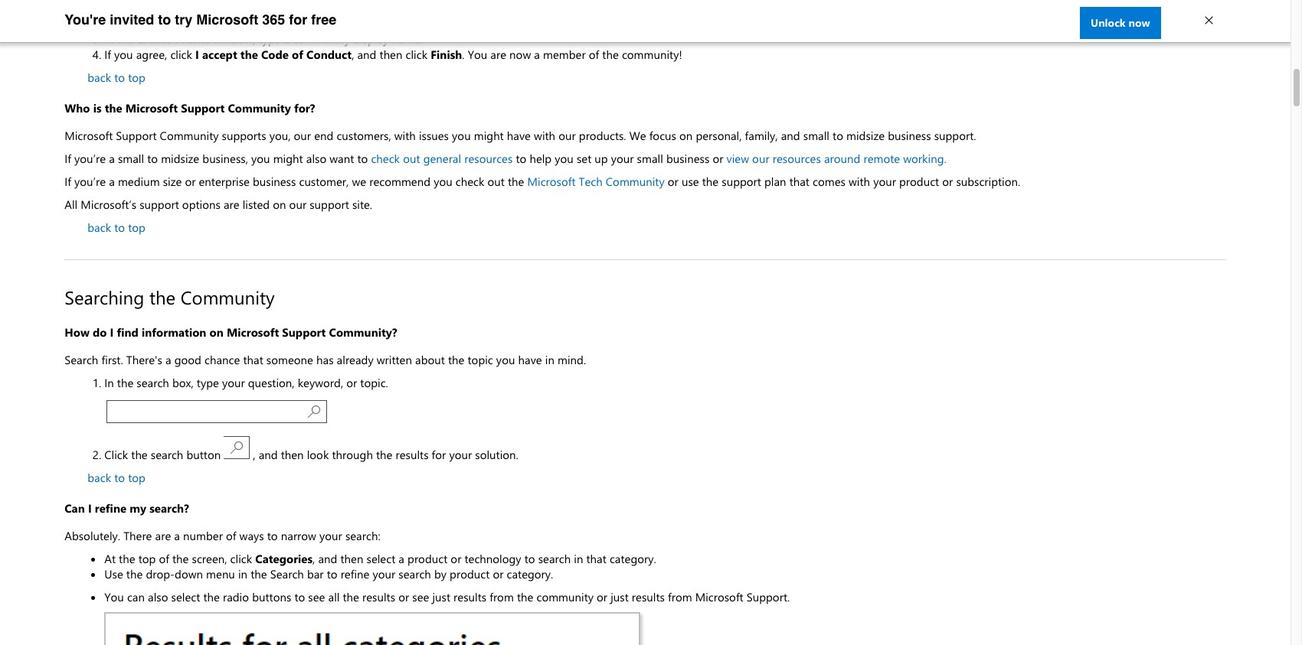 Task type: vqa. For each thing, say whether or not it's contained in the screenshot.
is
yes



Task type: describe. For each thing, give the bounding box(es) containing it.
community?
[[329, 325, 397, 341]]

chance
[[205, 353, 240, 368]]

account:
[[373, 9, 419, 24]]

buttons
[[252, 590, 291, 606]]

0 horizontal spatial are
[[155, 529, 171, 544]]

free
[[311, 11, 337, 28]]

search first. there's a good chance that someone has already written about the topic you have in mind.
[[65, 353, 586, 368]]

top inside the sign in with a microsoft 365 or office 365 account: if you have microsoft or office 365 account provided by your work or school, you may select this option. just sign in with your account name and password. in the create profile window, type a community display name. if you agree, click i accept the code of conduct , and then click finish . you are now a member of the community! back to top
[[128, 70, 145, 85]]

and right conduct
[[357, 47, 377, 62]]

there's
[[126, 353, 162, 368]]

support inside how do i find information on microsoft support community? heading
[[282, 325, 326, 341]]

your left unlock
[[1037, 9, 1059, 24]]

we
[[630, 128, 646, 144]]

of left ways on the left of the page
[[226, 529, 236, 544]]

options
[[182, 197, 221, 213]]

you down supports
[[251, 151, 270, 167]]

1 you're from the top
[[74, 151, 106, 167]]

1 vertical spatial midsize
[[161, 151, 199, 167]]

1 vertical spatial that
[[243, 353, 263, 368]]

end
[[314, 128, 334, 144]]

support inside the who is the microsoft support community for? heading
[[181, 101, 225, 116]]

2 see from the left
[[412, 590, 429, 606]]

you right issues
[[452, 128, 471, 144]]

technology
[[465, 552, 521, 567]]

0 vertical spatial search
[[65, 353, 98, 368]]

i inside how do i find information on microsoft support community? heading
[[110, 325, 114, 341]]

you can also select the radio buttons to see all the results or see just results from the community or just results from microsoft support.
[[104, 590, 790, 606]]

product inside microsoft support community supports you, our end customers, with issues you might have with our products. we focus on personal, family, and small to midsize business support. if you're a small to midsize business, you might also want to check out general resources to help you set up your small business or view our resources around remote working. if you're a medium size or enterprise business customer, we recommend you check out the microsoft tech community or use the support plan that comes with your product or subscription. all microsoft's support options are listed on our support site. back to top
[[900, 174, 939, 190]]

mind.
[[558, 353, 586, 368]]

you down general
[[434, 174, 453, 190]]

365 up 'display'
[[350, 9, 370, 24]]

code
[[261, 47, 289, 62]]

0 horizontal spatial ,
[[253, 448, 256, 463]]

search:
[[345, 529, 381, 544]]

support.
[[747, 590, 790, 606]]

unlock
[[1091, 15, 1126, 30]]

remote
[[864, 151, 900, 167]]

for?
[[294, 101, 315, 116]]

member
[[543, 47, 586, 62]]

there
[[124, 529, 152, 544]]

sign
[[144, 9, 168, 24]]

can i refine my search?
[[65, 501, 189, 517]]

all
[[328, 590, 340, 606]]

you're
[[65, 11, 106, 28]]

searching the community element
[[65, 285, 1226, 310]]

1 horizontal spatial product
[[450, 567, 490, 583]]

tech
[[579, 174, 603, 190]]

box,
[[172, 376, 194, 391]]

name.
[[392, 32, 423, 47]]

type inside the sign in with a microsoft 365 or office 365 account: if you have microsoft or office 365 account provided by your work or school, you may select this option. just sign in with your account name and password. in the create profile window, type a community display name. if you agree, click i accept the code of conduct , and then click finish . you are now a member of the community! back to top
[[259, 32, 281, 47]]

click the search button
[[104, 448, 224, 463]]

of inside at the top of the screen, click categories , and then select a product or technology to search in that category. use the drop-down menu in the search bar to refine your search by product or category.
[[159, 552, 169, 567]]

are inside the sign in with a microsoft 365 or office 365 account: if you have microsoft or office 365 account provided by your work or school, you may select this option. just sign in with your account name and password. in the create profile window, type a community display name. if you agree, click i accept the code of conduct , and then click finish . you are now a member of the community! back to top
[[491, 47, 506, 62]]

our left end
[[294, 128, 311, 144]]

just
[[953, 9, 972, 24]]

recommend
[[369, 174, 431, 190]]

of right member
[[589, 47, 599, 62]]

family,
[[745, 128, 778, 144]]

1 horizontal spatial small
[[637, 151, 663, 167]]

categories
[[255, 552, 313, 567]]

your down chance
[[222, 376, 245, 391]]

support inside microsoft support community supports you, our end customers, with issues you might have with our products. we focus on personal, family, and small to midsize business support. if you're a small to midsize business, you might also want to check out general resources to help you set up your small business or view our resources around remote working. if you're a medium size or enterprise business customer, we recommend you check out the microsoft tech community or use the support plan that comes with your product or subscription. all microsoft's support options are listed on our support site. back to top
[[116, 128, 157, 144]]

can
[[127, 590, 145, 606]]

2 horizontal spatial support
[[722, 174, 761, 190]]

enterprise
[[199, 174, 250, 190]]

topic.
[[360, 376, 388, 391]]

invited
[[110, 11, 154, 28]]

listed
[[243, 197, 270, 213]]

the inside heading
[[105, 101, 122, 116]]

, inside at the top of the screen, click categories , and then select a product or technology to search in that category. use the drop-down menu in the search bar to refine your search by product or category.
[[313, 552, 315, 567]]

do
[[93, 325, 107, 341]]

display
[[353, 32, 389, 47]]

then inside the sign in with a microsoft 365 or office 365 account: if you have microsoft or office 365 account provided by your work or school, you may select this option. just sign in with your account name and password. in the create profile window, type a community display name. if you agree, click i accept the code of conduct , and then click finish . you are now a member of the community! back to top
[[380, 47, 403, 62]]

you left set
[[555, 151, 574, 167]]

and right description: search button 'image'
[[259, 448, 278, 463]]

business,
[[203, 151, 248, 167]]

top up my
[[128, 471, 145, 486]]

to right buttons
[[295, 590, 305, 606]]

use
[[682, 174, 699, 190]]

with right the "sign"
[[1012, 9, 1033, 24]]

your left work
[[708, 9, 731, 24]]

2 you're from the top
[[74, 174, 106, 190]]

view our resources around remote working. link
[[727, 151, 947, 167]]

written
[[377, 353, 412, 368]]

2 horizontal spatial small
[[804, 128, 830, 144]]

search right technology
[[538, 552, 571, 567]]

with down around
[[849, 174, 870, 190]]

password.
[[1159, 9, 1210, 24]]

our left 'products.'
[[559, 128, 576, 144]]

to up medium
[[147, 151, 158, 167]]

2 office from the left
[[546, 9, 576, 24]]

0 horizontal spatial product
[[408, 552, 448, 567]]

then inside at the top of the screen, click categories , and then select a product or technology to search in that category. use the drop-down menu in the search bar to refine your search by product or category.
[[341, 552, 364, 567]]

good
[[174, 353, 201, 368]]

you inside the sign in with a microsoft 365 or office 365 account: if you have microsoft or office 365 account provided by your work or school, you may select this option. just sign in with your account name and password. in the create profile window, type a community display name. if you agree, click i accept the code of conduct , and then click finish . you are now a member of the community! back to top
[[468, 47, 487, 62]]

1 horizontal spatial business
[[667, 151, 710, 167]]

, and then look through the results for your solution.
[[253, 448, 519, 463]]

your left solution.
[[449, 448, 472, 463]]

how do i find information on microsoft support community? heading
[[65, 325, 1226, 345]]

1 horizontal spatial support
[[310, 197, 349, 213]]

your left search:
[[320, 529, 342, 544]]

try
[[175, 11, 192, 28]]

conduct
[[307, 47, 352, 62]]

around
[[824, 151, 861, 167]]

our down customer, at the top of page
[[289, 197, 307, 213]]

microsoft support community supports you, our end customers, with issues you might have with our products. we focus on personal, family, and small to midsize business support. if you're a small to midsize business, you might also want to check out general resources to help you set up your small business or view our resources around remote working. if you're a medium size or enterprise business customer, we recommend you check out the microsoft tech community or use the support plan that comes with your product or subscription. all microsoft's support options are listed on our support site. back to top
[[65, 128, 1021, 236]]

narrow
[[281, 529, 316, 544]]

back to top
[[88, 471, 145, 486]]

0 horizontal spatial category.
[[507, 567, 553, 583]]

agree,
[[136, 47, 167, 62]]

accept
[[202, 47, 237, 62]]

you up finish
[[432, 9, 450, 24]]

to left try
[[158, 11, 171, 28]]

unlock now
[[1091, 15, 1151, 30]]

subscription.
[[957, 174, 1021, 190]]

radio
[[223, 590, 249, 606]]

set
[[577, 151, 592, 167]]

to down click
[[114, 471, 125, 486]]

comes
[[813, 174, 846, 190]]

0 vertical spatial might
[[474, 128, 504, 144]]

by inside the sign in with a microsoft 365 or office 365 account: if you have microsoft or office 365 account provided by your work or school, you may select this option. just sign in with your account name and password. in the create profile window, type a community display name. if you agree, click i accept the code of conduct , and then click finish . you are now a member of the community! back to top
[[692, 9, 705, 24]]

all
[[65, 197, 78, 213]]

up
[[595, 151, 608, 167]]

to right technology
[[525, 552, 535, 567]]

your right up
[[611, 151, 634, 167]]

365 left free
[[276, 9, 296, 24]]

ways
[[239, 529, 264, 544]]

we
[[352, 174, 366, 190]]

view
[[727, 151, 749, 167]]

search inside at the top of the screen, click categories , and then select a product or technology to search in that category. use the drop-down menu in the search bar to refine your search by product or category.
[[270, 567, 304, 583]]

top inside at the top of the screen, click categories , and then select a product or technology to search in that category. use the drop-down menu in the search bar to refine your search by product or category.
[[138, 552, 156, 567]]

to up view our resources around remote working. link
[[833, 128, 844, 144]]

2 in from the top
[[104, 376, 114, 391]]

1 back to top link from the top
[[88, 70, 145, 85]]

1 horizontal spatial for
[[432, 448, 446, 463]]

general
[[423, 151, 461, 167]]

, inside the sign in with a microsoft 365 or office 365 account: if you have microsoft or office 365 account provided by your work or school, you may select this option. just sign in with your account name and password. in the create profile window, type a community display name. if you agree, click i accept the code of conduct , and then click finish . you are now a member of the community! back to top
[[352, 47, 354, 62]]

1 horizontal spatial category.
[[610, 552, 656, 567]]

1 horizontal spatial midsize
[[847, 128, 885, 144]]

2 account from the left
[[1062, 9, 1103, 24]]

about
[[415, 353, 445, 368]]

information
[[142, 325, 206, 341]]

back inside the sign in with a microsoft 365 or office 365 account: if you have microsoft or office 365 account provided by your work or school, you may select this option. just sign in with your account name and password. in the create profile window, type a community display name. if you agree, click i accept the code of conduct , and then click finish . you are now a member of the community! back to top
[[88, 70, 111, 85]]

can
[[65, 501, 85, 517]]

you left may
[[814, 9, 833, 24]]

at the top of the screen, click categories , and then select a product or technology to search in that category. use the drop-down menu in the search bar to refine your search by product or category.
[[104, 552, 656, 583]]

1 see from the left
[[308, 590, 325, 606]]

0 horizontal spatial for
[[289, 11, 307, 28]]

search left button
[[151, 448, 183, 463]]

profile
[[175, 32, 211, 47]]

menu
[[206, 567, 235, 583]]

to right bar
[[327, 567, 338, 583]]

click
[[104, 448, 128, 463]]

0 horizontal spatial click
[[170, 47, 192, 62]]

focus
[[649, 128, 677, 144]]

2 horizontal spatial click
[[406, 47, 428, 62]]

search?
[[150, 501, 189, 517]]

finish
[[431, 47, 462, 62]]

number
[[183, 529, 223, 544]]

community inside the sign in with a microsoft 365 or office 365 account: if you have microsoft or office 365 account provided by your work or school, you may select this option. just sign in with your account name and password. in the create profile window, type a community display name. if you agree, click i accept the code of conduct , and then click finish . you are now a member of the community! back to top
[[293, 32, 350, 47]]

1 vertical spatial might
[[273, 151, 303, 167]]

first.
[[101, 353, 123, 368]]

community!
[[622, 47, 682, 62]]

now inside the sign in with a microsoft 365 or office 365 account: if you have microsoft or office 365 account provided by your work or school, you may select this option. just sign in with your account name and password. in the create profile window, type a community display name. if you agree, click i accept the code of conduct , and then click finish . you are now a member of the community! back to top
[[510, 47, 531, 62]]

0 horizontal spatial small
[[118, 151, 144, 167]]

products.
[[579, 128, 626, 144]]

issues
[[419, 128, 449, 144]]

question,
[[248, 376, 295, 391]]

3 back from the top
[[88, 471, 111, 486]]

you're invited to try microsoft 365 for free
[[65, 11, 337, 28]]

search up you can also select the radio buttons to see all the results or see just results from the community or just results from microsoft support.
[[399, 567, 431, 583]]



Task type: locate. For each thing, give the bounding box(es) containing it.
to down microsoft's
[[114, 220, 125, 236]]

refine inside at the top of the screen, click categories , and then select a product or technology to search in that category. use the drop-down menu in the search bar to refine your search by product or category.
[[341, 567, 370, 583]]

this
[[893, 9, 911, 24]]

support down view
[[722, 174, 761, 190]]

2 just from the left
[[611, 590, 629, 606]]

on right listed
[[273, 197, 286, 213]]

0 horizontal spatial office
[[314, 9, 347, 24]]

0 horizontal spatial community
[[293, 32, 350, 47]]

0 horizontal spatial resources
[[464, 151, 513, 167]]

1 horizontal spatial see
[[412, 590, 429, 606]]

1 vertical spatial check
[[456, 174, 485, 190]]

support.
[[934, 128, 976, 144]]

who is the microsoft support community for? heading
[[65, 101, 1226, 121]]

0 vertical spatial then
[[380, 47, 403, 62]]

then
[[380, 47, 403, 62], [281, 448, 304, 463], [341, 552, 364, 567]]

with left issues
[[394, 128, 416, 144]]

select
[[861, 9, 889, 24], [367, 552, 396, 567], [171, 590, 200, 606]]

your down 'remote'
[[874, 174, 896, 190]]

are right .
[[491, 47, 506, 62]]

1 vertical spatial now
[[510, 47, 531, 62]]

i right can
[[88, 501, 92, 517]]

see left all
[[308, 590, 325, 606]]

0 vertical spatial check
[[371, 151, 400, 167]]

2 horizontal spatial business
[[888, 128, 931, 144]]

0 horizontal spatial now
[[510, 47, 531, 62]]

have inside the sign in with a microsoft 365 or office 365 account: if you have microsoft or office 365 account provided by your work or school, you may select this option. just sign in with your account name and password. in the create profile window, type a community display name. if you agree, click i accept the code of conduct , and then click finish . you are now a member of the community! back to top
[[454, 9, 477, 24]]

type
[[259, 32, 281, 47], [197, 376, 219, 391]]

0 vertical spatial by
[[692, 9, 705, 24]]

have inside microsoft support community supports you, our end customers, with issues you might have with our products. we focus on personal, family, and small to midsize business support. if you're a small to midsize business, you might also want to check out general resources to help you set up your small business or view our resources around remote working. if you're a medium size or enterprise business customer, we recommend you check out the microsoft tech community or use the support plan that comes with your product or subscription. all microsoft's support options are listed on our support site. back to top
[[507, 128, 531, 144]]

business
[[888, 128, 931, 144], [667, 151, 710, 167], [253, 174, 296, 190]]

1 account from the left
[[601, 9, 641, 24]]

search
[[65, 353, 98, 368], [270, 567, 304, 583]]

sign
[[975, 9, 996, 24]]

2 vertical spatial back to top link
[[88, 471, 145, 486]]

provided
[[644, 9, 689, 24]]

searching the community
[[65, 285, 275, 310]]

to inside the sign in with a microsoft 365 or office 365 account: if you have microsoft or office 365 account provided by your work or school, you may select this option. just sign in with your account name and password. in the create profile window, type a community display name. if you agree, click i accept the code of conduct , and then click finish . you are now a member of the community! back to top
[[114, 70, 125, 85]]

sign in with a microsoft 365 or office 365 account: if you have microsoft or office 365 account provided by your work or school, you may select this option. just sign in with your account name and password. in the create profile window, type a community display name. if you agree, click i accept the code of conduct , and then click finish . you are now a member of the community! back to top
[[88, 9, 1210, 85]]

to right ways on the left of the page
[[267, 529, 278, 544]]

i inside the can i refine my search? heading
[[88, 501, 92, 517]]

to left help
[[516, 151, 527, 167]]

out down 'check out general resources' link
[[488, 174, 505, 190]]

and inside microsoft support community supports you, our end customers, with issues you might have with our products. we focus on personal, family, and small to midsize business support. if you're a small to midsize business, you might also want to check out general resources to help you set up your small business or view our resources around remote working. if you're a medium size or enterprise business customer, we recommend you check out the microsoft tech community or use the support plan that comes with your product or subscription. all microsoft's support options are listed on our support site. back to top
[[781, 128, 800, 144]]

of right code
[[292, 47, 303, 62]]

search down how
[[65, 353, 98, 368]]

personal,
[[696, 128, 742, 144]]

select inside the sign in with a microsoft 365 or office 365 account: if you have microsoft or office 365 account provided by your work or school, you may select this option. just sign in with your account name and password. in the create profile window, type a community display name. if you agree, click i accept the code of conduct , and then click finish . you are now a member of the community! back to top
[[861, 9, 889, 24]]

select inside at the top of the screen, click categories , and then select a product or technology to search in that category. use the drop-down menu in the search bar to refine your search by product or category.
[[367, 552, 396, 567]]

out up recommend
[[403, 151, 420, 167]]

1 horizontal spatial from
[[668, 590, 692, 606]]

from
[[490, 590, 514, 606], [668, 590, 692, 606]]

small up medium
[[118, 151, 144, 167]]

name
[[1106, 9, 1134, 24]]

2 from from the left
[[668, 590, 692, 606]]

2 horizontal spatial i
[[195, 47, 199, 62]]

in down the first. at left bottom
[[104, 376, 114, 391]]

have
[[454, 9, 477, 24], [507, 128, 531, 144], [518, 353, 542, 368]]

that inside microsoft support community supports you, our end customers, with issues you might have with our products. we focus on personal, family, and small to midsize business support. if you're a small to midsize business, you might also want to check out general resources to help you set up your small business or view our resources around remote working. if you're a medium size or enterprise business customer, we recommend you check out the microsoft tech community or use the support plan that comes with your product or subscription. all microsoft's support options are listed on our support site. back to top
[[790, 174, 810, 190]]

our
[[294, 128, 311, 144], [559, 128, 576, 144], [752, 151, 770, 167], [289, 197, 307, 213]]

microsoft's
[[81, 197, 136, 213]]

top
[[128, 70, 145, 85], [128, 220, 145, 236], [128, 471, 145, 486], [138, 552, 156, 567]]

to down invited
[[114, 70, 125, 85]]

0 vertical spatial support
[[181, 101, 225, 116]]

1 horizontal spatial i
[[110, 325, 114, 341]]

at
[[104, 552, 116, 567]]

community up how do i find information on microsoft support community? at left bottom
[[181, 285, 275, 310]]

2 vertical spatial support
[[282, 325, 326, 341]]

business up use
[[667, 151, 710, 167]]

1 horizontal spatial account
[[1062, 9, 1103, 24]]

create
[[137, 32, 172, 47]]

0 horizontal spatial type
[[197, 376, 219, 391]]

0 horizontal spatial out
[[403, 151, 420, 167]]

community down up
[[606, 174, 665, 190]]

and right name
[[1137, 9, 1156, 24]]

1 horizontal spatial just
[[611, 590, 629, 606]]

you right the topic
[[496, 353, 515, 368]]

top inside microsoft support community supports you, our end customers, with issues you might have with our products. we focus on personal, family, and small to midsize business support. if you're a small to midsize business, you might also want to check out general resources to help you set up your small business or view our resources around remote working. if you're a medium size or enterprise business customer, we recommend you check out the microsoft tech community or use the support plan that comes with your product or subscription. all microsoft's support options are listed on our support site. back to top
[[128, 220, 145, 236]]

with up help
[[534, 128, 556, 144]]

now left member
[[510, 47, 531, 62]]

2 back from the top
[[88, 220, 111, 236]]

in down invited
[[104, 32, 114, 47]]

and inside at the top of the screen, click categories , and then select a product or technology to search in that category. use the drop-down menu in the search bar to refine your search by product or category.
[[318, 552, 337, 567]]

1 vertical spatial type
[[197, 376, 219, 391]]

0 horizontal spatial just
[[432, 590, 451, 606]]

0 vertical spatial on
[[680, 128, 693, 144]]

office up conduct
[[314, 9, 347, 24]]

by up you can also select the radio buttons to see all the results or see just results from the community or just results from microsoft support.
[[434, 567, 447, 583]]

search down there's
[[137, 376, 169, 391]]

2 vertical spatial that
[[587, 552, 607, 567]]

i right do
[[110, 325, 114, 341]]

then down account:
[[380, 47, 403, 62]]

also
[[306, 151, 327, 167], [148, 590, 168, 606]]

midsize up 'remote'
[[847, 128, 885, 144]]

product
[[900, 174, 939, 190], [408, 552, 448, 567], [450, 567, 490, 583]]

search up buttons
[[270, 567, 304, 583]]

already
[[337, 353, 374, 368]]

1 vertical spatial select
[[367, 552, 396, 567]]

i
[[195, 47, 199, 62], [110, 325, 114, 341], [88, 501, 92, 517]]

community
[[228, 101, 291, 116], [160, 128, 219, 144], [606, 174, 665, 190], [181, 285, 275, 310]]

3 back to top link from the top
[[88, 471, 145, 486]]

then down search:
[[341, 552, 364, 567]]

description: search button image
[[224, 435, 253, 463]]

on inside heading
[[210, 325, 224, 341]]

0 vertical spatial you
[[468, 47, 487, 62]]

account left name
[[1062, 9, 1103, 24]]

then left look
[[281, 448, 304, 463]]

account
[[601, 9, 641, 24], [1062, 9, 1103, 24]]

.
[[462, 47, 465, 62]]

2 back to top link from the top
[[88, 220, 145, 236]]

by
[[692, 9, 705, 24], [434, 567, 447, 583]]

you left agree,
[[114, 47, 133, 62]]

1 horizontal spatial you
[[468, 47, 487, 62]]

want
[[330, 151, 354, 167]]

on
[[680, 128, 693, 144], [273, 197, 286, 213], [210, 325, 224, 341]]

account left provided
[[601, 9, 641, 24]]

check down general
[[456, 174, 485, 190]]

1 horizontal spatial that
[[587, 552, 607, 567]]

absolutely. there are a number of ways to narrow your search:
[[65, 529, 381, 544]]

support up supports
[[181, 101, 225, 116]]

back down click
[[88, 471, 111, 486]]

0 horizontal spatial account
[[601, 9, 641, 24]]

1 vertical spatial for
[[432, 448, 446, 463]]

1 vertical spatial are
[[224, 197, 240, 213]]

solution.
[[475, 448, 519, 463]]

in the search box, type your question, keyword, or topic.
[[104, 376, 388, 391]]

1 vertical spatial in
[[104, 376, 114, 391]]

2 horizontal spatial select
[[861, 9, 889, 24]]

1 horizontal spatial type
[[259, 32, 281, 47]]

1 from from the left
[[490, 590, 514, 606]]

1 vertical spatial support
[[116, 128, 157, 144]]

your
[[708, 9, 731, 24], [1037, 9, 1059, 24], [611, 151, 634, 167], [874, 174, 896, 190], [222, 376, 245, 391], [449, 448, 472, 463], [320, 529, 342, 544], [373, 567, 396, 583]]

you right .
[[468, 47, 487, 62]]

office
[[314, 9, 347, 24], [546, 9, 576, 24]]

0 horizontal spatial search
[[65, 353, 98, 368]]

i inside the sign in with a microsoft 365 or office 365 account: if you have microsoft or office 365 account provided by your work or school, you may select this option. just sign in with your account name and password. in the create profile window, type a community display name. if you agree, click i accept the code of conduct , and then click finish . you are now a member of the community! back to top
[[195, 47, 199, 62]]

type right box,
[[197, 376, 219, 391]]

1 vertical spatial you're
[[74, 174, 106, 190]]

1 vertical spatial on
[[273, 197, 286, 213]]

0 horizontal spatial on
[[210, 325, 224, 341]]

our down family, at the right top of page
[[752, 151, 770, 167]]

in
[[171, 9, 181, 24], [999, 9, 1009, 24], [545, 353, 555, 368], [574, 552, 583, 567], [238, 567, 248, 583]]

your inside at the top of the screen, click categories , and then select a product or technology to search in that category. use the drop-down menu in the search bar to refine your search by product or category.
[[373, 567, 396, 583]]

click right agree,
[[170, 47, 192, 62]]

back to top link down click
[[88, 471, 145, 486]]

by inside at the top of the screen, click categories , and then select a product or technology to search in that category. use the drop-down menu in the search bar to refine your search by product or category.
[[434, 567, 447, 583]]

0 vertical spatial now
[[1129, 15, 1151, 30]]

who
[[65, 101, 90, 116]]

image image
[[104, 399, 331, 427]]

support
[[181, 101, 225, 116], [116, 128, 157, 144], [282, 325, 326, 341]]

2 vertical spatial business
[[253, 174, 296, 190]]

have for microsoft
[[454, 9, 477, 24]]

who is the microsoft support community for?
[[65, 101, 315, 116]]

have for with
[[507, 128, 531, 144]]

option.
[[914, 9, 950, 24]]

now
[[1129, 15, 1151, 30], [510, 47, 531, 62]]

0 vertical spatial that
[[790, 174, 810, 190]]

use
[[104, 567, 123, 583]]

check out general resources link
[[371, 151, 513, 167]]

2 vertical spatial have
[[518, 353, 542, 368]]

1 vertical spatial i
[[110, 325, 114, 341]]

2 vertical spatial i
[[88, 501, 92, 517]]

0 vertical spatial you're
[[74, 151, 106, 167]]

1 horizontal spatial might
[[474, 128, 504, 144]]

1 horizontal spatial community
[[537, 590, 594, 606]]

1 vertical spatial then
[[281, 448, 304, 463]]

0 horizontal spatial by
[[434, 567, 447, 583]]

microsoft
[[221, 9, 273, 24], [481, 9, 529, 24], [196, 11, 258, 28], [125, 101, 178, 116], [65, 128, 113, 144], [528, 174, 576, 190], [227, 325, 279, 341], [695, 590, 744, 606]]

see down at the top of the screen, click categories , and then select a product or technology to search in that category. use the drop-down menu in the search bar to refine your search by product or category.
[[412, 590, 429, 606]]

365 up member
[[579, 9, 598, 24]]

also inside microsoft support community supports you, our end customers, with issues you might have with our products. we focus on personal, family, and small to midsize business support. if you're a small to midsize business, you might also want to check out general resources to help you set up your small business or view our resources around remote working. if you're a medium size or enterprise business customer, we recommend you check out the microsoft tech community or use the support plan that comes with your product or subscription. all microsoft's support options are listed on our support site. back to top
[[306, 151, 327, 167]]

topic
[[468, 353, 493, 368]]

1 office from the left
[[314, 9, 347, 24]]

medium
[[118, 174, 160, 190]]

community inside the who is the microsoft support community for? heading
[[228, 101, 291, 116]]

1 horizontal spatial now
[[1129, 15, 1151, 30]]

that down the can i refine my search? heading
[[587, 552, 607, 567]]

drop-
[[146, 567, 175, 583]]

0 vertical spatial in
[[104, 32, 114, 47]]

0 vertical spatial business
[[888, 128, 931, 144]]

click inside at the top of the screen, click categories , and then select a product or technology to search in that category. use the drop-down menu in the search bar to refine your search by product or category.
[[230, 552, 252, 567]]

can i refine my search? heading
[[65, 501, 1226, 521]]

are right there
[[155, 529, 171, 544]]

screen,
[[192, 552, 227, 567]]

a inside at the top of the screen, click categories , and then select a product or technology to search in that category. use the drop-down menu in the search bar to refine your search by product or category.
[[399, 552, 405, 567]]

2 horizontal spatial are
[[491, 47, 506, 62]]

0 vertical spatial refine
[[95, 501, 126, 517]]

your down search:
[[373, 567, 396, 583]]

is
[[93, 101, 102, 116]]

has
[[316, 353, 334, 368]]

midsize
[[847, 128, 885, 144], [161, 151, 199, 167]]

1 horizontal spatial support
[[181, 101, 225, 116]]

, left name.
[[352, 47, 354, 62]]

support up medium
[[116, 128, 157, 144]]

you're
[[74, 151, 106, 167], [74, 174, 106, 190]]

resources right general
[[464, 151, 513, 167]]

1 horizontal spatial click
[[230, 552, 252, 567]]

0 horizontal spatial that
[[243, 353, 263, 368]]

you
[[468, 47, 487, 62], [104, 590, 124, 606]]

0 horizontal spatial select
[[171, 590, 200, 606]]

community down who is the microsoft support community for?
[[160, 128, 219, 144]]

community up supports
[[228, 101, 291, 116]]

absolutely.
[[65, 529, 120, 544]]

find
[[117, 325, 139, 341]]

button
[[186, 448, 221, 463]]

2 horizontal spatial then
[[380, 47, 403, 62]]

in inside the sign in with a microsoft 365 or office 365 account: if you have microsoft or office 365 account provided by your work or school, you may select this option. just sign in with your account name and password. in the create profile window, type a community display name. if you agree, click i accept the code of conduct , and then click finish . you are now a member of the community! back to top
[[104, 32, 114, 47]]

0 horizontal spatial you
[[104, 590, 124, 606]]

,
[[352, 47, 354, 62], [253, 448, 256, 463], [313, 552, 315, 567]]

select down search:
[[367, 552, 396, 567]]

1 just from the left
[[432, 590, 451, 606]]

0 vertical spatial out
[[403, 151, 420, 167]]

1 horizontal spatial refine
[[341, 567, 370, 583]]

1 horizontal spatial out
[[488, 174, 505, 190]]

1 horizontal spatial by
[[692, 9, 705, 24]]

1 vertical spatial community
[[537, 590, 594, 606]]

0 vertical spatial for
[[289, 11, 307, 28]]

2 horizontal spatial product
[[900, 174, 939, 190]]

customer,
[[299, 174, 349, 190]]

top down agree,
[[128, 70, 145, 85]]

back inside microsoft support community supports you, our end customers, with issues you might have with our products. we focus on personal, family, and small to midsize business support. if you're a small to midsize business, you might also want to check out general resources to help you set up your small business or view our resources around remote working. if you're a medium size or enterprise business customer, we recommend you check out the microsoft tech community or use the support plan that comes with your product or subscription. all microsoft's support options are listed on our support site. back to top
[[88, 220, 111, 236]]

1 horizontal spatial check
[[456, 174, 485, 190]]

2 horizontal spatial ,
[[352, 47, 354, 62]]

top down there
[[138, 552, 156, 567]]

click
[[170, 47, 192, 62], [406, 47, 428, 62], [230, 552, 252, 567]]

description: search radio buttons image
[[104, 613, 641, 646]]

business up listed
[[253, 174, 296, 190]]

have up help
[[507, 128, 531, 144]]

0 horizontal spatial might
[[273, 151, 303, 167]]

window,
[[214, 32, 256, 47]]

on right focus
[[680, 128, 693, 144]]

help
[[530, 151, 552, 167]]

1 vertical spatial by
[[434, 567, 447, 583]]

, right button
[[253, 448, 256, 463]]

unlock now link
[[1080, 7, 1161, 39]]

0 vertical spatial community
[[293, 32, 350, 47]]

click down ways on the left of the page
[[230, 552, 252, 567]]

1 in from the top
[[104, 32, 114, 47]]

i left accept
[[195, 47, 199, 62]]

1 vertical spatial search
[[270, 567, 304, 583]]

through
[[332, 448, 373, 463]]

for left free
[[289, 11, 307, 28]]

refine inside heading
[[95, 501, 126, 517]]

to right want
[[357, 151, 368, 167]]

1 vertical spatial also
[[148, 590, 168, 606]]

that inside at the top of the screen, click categories , and then select a product or technology to search in that category. use the drop-down menu in the search bar to refine your search by product or category.
[[587, 552, 607, 567]]

back down microsoft's
[[88, 220, 111, 236]]

now right unlock
[[1129, 15, 1151, 30]]

365 up code
[[262, 11, 285, 28]]

midsize up size
[[161, 151, 199, 167]]

are inside microsoft support community supports you, our end customers, with issues you might have with our products. we focus on personal, family, and small to midsize business support. if you're a small to midsize business, you might also want to check out general resources to help you set up your small business or view our resources around remote working. if you're a medium size or enterprise business customer, we recommend you check out the microsoft tech community or use the support plan that comes with your product or subscription. all microsoft's support options are listed on our support site. back to top
[[224, 197, 240, 213]]

2 horizontal spatial on
[[680, 128, 693, 144]]

search
[[137, 376, 169, 391], [151, 448, 183, 463], [538, 552, 571, 567], [399, 567, 431, 583]]

business up working.
[[888, 128, 931, 144]]

0 horizontal spatial support
[[140, 197, 179, 213]]

0 vertical spatial back
[[88, 70, 111, 85]]

customers,
[[337, 128, 391, 144]]

keyword,
[[298, 376, 343, 391]]

2 horizontal spatial that
[[790, 174, 810, 190]]

, down narrow
[[313, 552, 315, 567]]

0 horizontal spatial then
[[281, 448, 304, 463]]

1 horizontal spatial ,
[[313, 552, 315, 567]]

with up profile
[[185, 9, 208, 24]]

0 horizontal spatial business
[[253, 174, 296, 190]]

0 horizontal spatial support
[[116, 128, 157, 144]]

1 vertical spatial back to top link
[[88, 220, 145, 236]]

bar
[[307, 567, 324, 583]]

2 resources from the left
[[773, 151, 821, 167]]

someone
[[267, 353, 313, 368]]

with
[[185, 9, 208, 24], [1012, 9, 1033, 24], [394, 128, 416, 144], [534, 128, 556, 144], [849, 174, 870, 190]]

back to top link down microsoft's
[[88, 220, 145, 236]]

might up 'check out general resources' link
[[474, 128, 504, 144]]

are down enterprise
[[224, 197, 240, 213]]

back to top link
[[88, 70, 145, 85], [88, 220, 145, 236], [88, 471, 145, 486]]

down
[[175, 567, 203, 583]]

working.
[[904, 151, 947, 167]]

1 resources from the left
[[464, 151, 513, 167]]

2 vertical spatial ,
[[313, 552, 315, 567]]

1 vertical spatial back
[[88, 220, 111, 236]]

refine
[[95, 501, 126, 517], [341, 567, 370, 583]]

0 vertical spatial i
[[195, 47, 199, 62]]

check up recommend
[[371, 151, 400, 167]]

also right can
[[148, 590, 168, 606]]

support down customer, at the top of page
[[310, 197, 349, 213]]

0 horizontal spatial see
[[308, 590, 325, 606]]

you
[[432, 9, 450, 24], [814, 9, 833, 24], [114, 47, 133, 62], [452, 128, 471, 144], [251, 151, 270, 167], [555, 151, 574, 167], [434, 174, 453, 190], [496, 353, 515, 368]]

refine left my
[[95, 501, 126, 517]]

you left can
[[104, 590, 124, 606]]

of
[[292, 47, 303, 62], [589, 47, 599, 62], [226, 529, 236, 544], [159, 552, 169, 567]]

1 back from the top
[[88, 70, 111, 85]]

by right provided
[[692, 9, 705, 24]]



